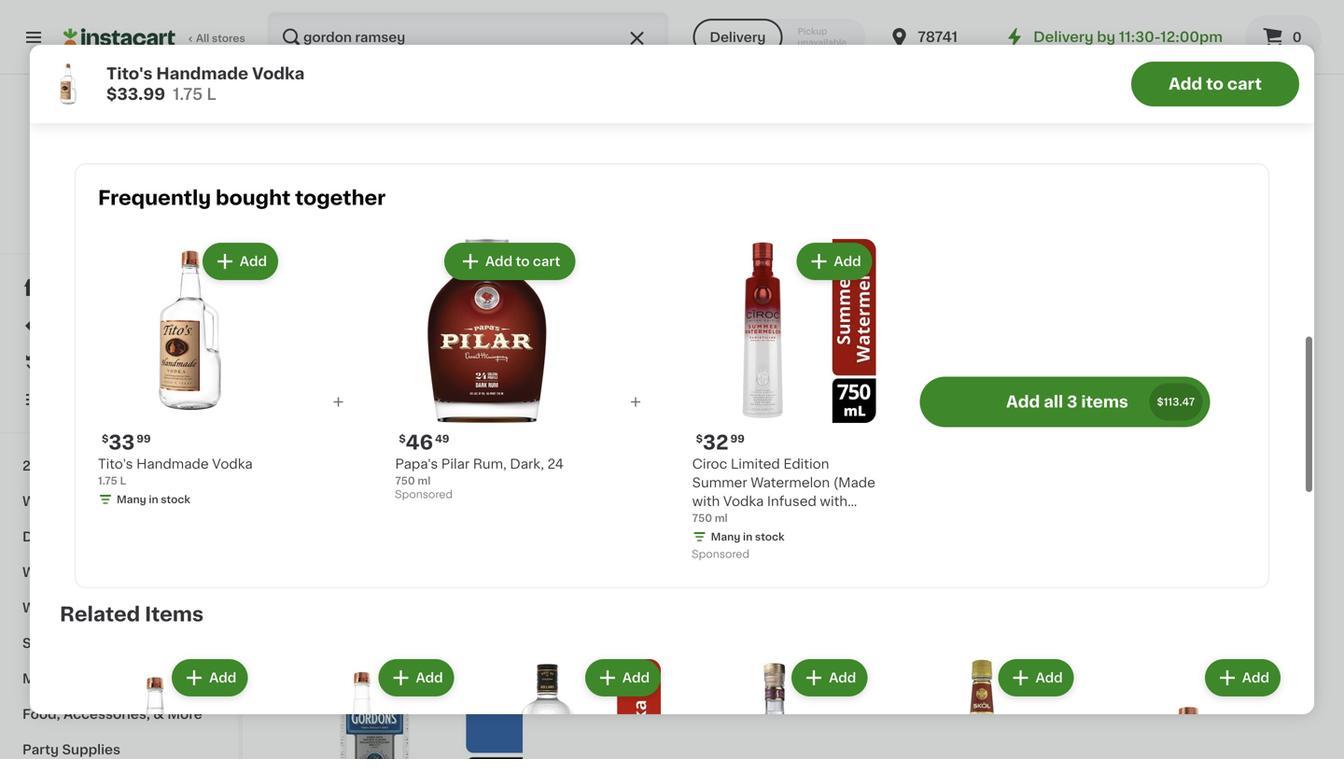 Task type: locate. For each thing, give the bounding box(es) containing it.
natural
[[692, 514, 740, 527]]

1 horizontal spatial l
[[120, 476, 126, 486]]

$ inside the $ 46 49
[[399, 434, 406, 444]]

estate for gordon estate 2016 cabernet sauvignon
[[593, 493, 635, 506]]

gordon down 24 at the left of page
[[541, 493, 590, 506]]

seltzers & hard drinks
[[22, 637, 174, 650]]

gordon inside $ 26 gordon estate merlot 750 ml
[[801, 471, 851, 484]]

0 vertical spatial stock
[[123, 90, 152, 101]]

deals link up $20
[[11, 519, 227, 555]]

with up 750 ml
[[692, 495, 720, 508]]

cabernet
[[401, 493, 463, 506], [673, 493, 735, 506]]

0 vertical spatial 1.75
[[173, 86, 203, 102]]

delivery by 11:30-12:00pm link
[[1004, 26, 1223, 49]]

0 horizontal spatial add to cart button
[[446, 245, 574, 278]]

0 horizontal spatial add to cart
[[485, 255, 560, 268]]

1 vertical spatial many in stock
[[117, 494, 190, 505]]

delivery
[[1034, 30, 1094, 44], [710, 31, 766, 44]]

2 vertical spatial l
[[120, 476, 126, 486]]

78741 button
[[888, 11, 1000, 63]]

ml down the summer
[[715, 513, 728, 523]]

dry
[[1178, 471, 1201, 484]]

0 horizontal spatial cabernet
[[401, 493, 463, 506]]

1 cabernet from the left
[[401, 493, 463, 506]]

1 horizontal spatial add to cart
[[1169, 76, 1262, 92]]

tito's inside the tito's handmade  vodka $33.99 1.75 l
[[106, 66, 153, 82]]

1 vertical spatial 1.75
[[98, 476, 117, 486]]

ml inside $ 26 gordon estate merlot 750 ml
[[824, 489, 837, 499]]

750 down don
[[266, 72, 286, 82]]

handmade inside the tito's handmade  vodka $33.99 1.75 l
[[156, 66, 248, 82]]

many for 27
[[78, 90, 108, 101]]

2 vertical spatial many
[[711, 532, 741, 542]]

seltzers
[[22, 637, 77, 650]]

750 inside 47 don julio blanco tequila 750 ml
[[266, 72, 286, 82]]

sponsored badge image down natural
[[692, 550, 749, 560]]

0 horizontal spatial many
[[78, 90, 108, 101]]

drinks down related items at the bottom left
[[130, 637, 174, 650]]

delivery inside button
[[710, 31, 766, 44]]

1 horizontal spatial 20
[[1104, 29, 1130, 48]]

add to cart button inside product group
[[446, 245, 574, 278]]

in down 2023
[[149, 494, 158, 505]]

deals down shop
[[52, 318, 91, 331]]

product group
[[1062, 190, 1307, 524], [98, 239, 282, 511], [395, 239, 579, 505], [692, 239, 876, 565], [280, 572, 526, 759], [60, 655, 251, 759], [266, 655, 458, 759], [473, 655, 665, 759], [680, 655, 871, 759], [886, 655, 1078, 759], [1093, 655, 1285, 759]]

1 horizontal spatial delivery
[[1034, 30, 1094, 44]]

20 up jameson
[[1104, 29, 1130, 48]]

delivery for delivery
[[710, 31, 766, 44]]

julio
[[297, 54, 329, 67]]

gordon for gordon estate six cabernet sauvignon
[[280, 493, 330, 506]]

1 horizontal spatial sauvignon
[[541, 512, 609, 525]]

bought
[[216, 188, 291, 208]]

stock down 27 tito's handmade  vodka 1 l
[[123, 90, 152, 101]]

l down all
[[207, 86, 217, 102]]

satisfaction
[[79, 226, 141, 237]]

99 inside $ 32 99
[[731, 434, 745, 444]]

many down natural
[[711, 532, 741, 542]]

party supplies
[[22, 743, 120, 756]]

0 horizontal spatial gordon
[[280, 493, 330, 506]]

gordon left the six
[[280, 493, 330, 506]]

estate inside the gordon estate 2016 cabernet sauvignon
[[593, 493, 635, 506]]

vodka inside tito's handmade  vodka 1.75 l
[[212, 458, 253, 471]]

tito's for tito's handmade  vodka 1.75 l
[[98, 458, 133, 471]]

wine inside wine rated 90+ link
[[22, 495, 56, 508]]

many in stock down flavors)
[[711, 532, 785, 542]]

tito's for tito's handmade  vodka $33.99 1.75 l
[[106, 66, 153, 82]]

wine inside wine link
[[22, 601, 56, 614]]

0 vertical spatial many in stock
[[78, 90, 152, 101]]

170
[[690, 29, 724, 48]]

0 vertical spatial deals link
[[11, 306, 227, 344]]

0 horizontal spatial l
[[67, 72, 73, 82]]

& left hard
[[80, 637, 91, 650]]

vodka inside 27 tito's handmade  vodka 1 l
[[174, 54, 214, 67]]

vodka right 2023
[[212, 458, 253, 471]]

estate left merlot at the bottom of page
[[854, 471, 896, 484]]

l inside 27 tito's handmade  vodka 1 l
[[67, 72, 73, 82]]

tito's up $33.99
[[106, 66, 153, 82]]

l down of on the bottom of page
[[120, 476, 126, 486]]

20 best wines of 2023 link
[[11, 448, 227, 484]]

1 horizontal spatial sponsored badge image
[[692, 550, 749, 560]]

1.75 inside the tito's handmade  vodka $33.99 1.75 l
[[173, 86, 203, 102]]

51
[[897, 29, 919, 48]]

vodka down the summer
[[723, 495, 764, 508]]

&
[[131, 186, 142, 199], [80, 637, 91, 650], [71, 672, 82, 685], [153, 708, 164, 721]]

drinks inside 'link'
[[85, 672, 128, 685]]

0 vertical spatial many
[[78, 90, 108, 101]]

$
[[102, 434, 109, 444], [399, 434, 406, 444], [696, 434, 703, 444], [544, 447, 551, 457], [805, 447, 812, 457]]

deals link up again
[[11, 306, 227, 344]]

47 don julio blanco tequila 750 ml
[[266, 29, 427, 82]]

many
[[78, 90, 108, 101], [117, 494, 146, 505], [711, 532, 741, 542]]

seltzers & hard drinks link
[[11, 626, 227, 661]]

$ inside $ 26 gordon estate merlot 750 ml
[[805, 447, 812, 457]]

2 horizontal spatial in
[[743, 532, 753, 542]]

gordon inside the gordon estate 2016 cabernet sauvignon
[[541, 493, 590, 506]]

policy
[[131, 208, 163, 218]]

together
[[295, 188, 386, 208]]

2 horizontal spatial many
[[711, 532, 741, 542]]

2 horizontal spatial l
[[207, 86, 217, 102]]

47
[[277, 29, 302, 48]]

750 down the summer
[[692, 513, 712, 523]]

wine
[[94, 186, 128, 199], [22, 495, 56, 508], [22, 566, 56, 579], [22, 601, 56, 614]]

$ for 27
[[544, 447, 551, 457]]

1 99 from the left
[[137, 434, 151, 444]]

1 vertical spatial 27
[[551, 446, 575, 465]]

1 vertical spatial many
[[117, 494, 146, 505]]

2 horizontal spatial stock
[[755, 532, 785, 542]]

0 vertical spatial 20
[[1104, 29, 1130, 48]]

2023
[[139, 459, 173, 472]]

vodka down all
[[174, 54, 214, 67]]

1 horizontal spatial cabernet
[[673, 493, 735, 506]]

$ up wines
[[102, 434, 109, 444]]

1 horizontal spatial stock
[[161, 494, 190, 505]]

ml down the 'edition'
[[824, 489, 837, 499]]

handmade inside tito's handmade  vodka 1.75 l
[[136, 458, 209, 471]]

estate inside gordon estate six cabernet sauvignon
[[333, 493, 375, 506]]

2 vertical spatial in
[[743, 532, 753, 542]]

handmade right of on the bottom of page
[[136, 458, 209, 471]]

1 vertical spatial cart
[[533, 255, 560, 268]]

& right mixers
[[71, 672, 82, 685]]

vodka
[[174, 54, 214, 67], [252, 66, 305, 82], [212, 458, 253, 471], [723, 495, 764, 508]]

1 horizontal spatial many
[[117, 494, 146, 505]]

22 button
[[473, 0, 665, 107]]

$ 27
[[544, 446, 575, 465]]

750 for 47
[[266, 72, 286, 82]]

26
[[812, 446, 838, 465]]

$ inside $ 32 99
[[696, 434, 703, 444]]

1 with from the left
[[692, 495, 720, 508]]

1 vertical spatial in
[[149, 494, 158, 505]]

summer
[[692, 476, 748, 489]]

1 vertical spatial sponsored badge image
[[692, 550, 749, 560]]

0 horizontal spatial 27
[[70, 29, 94, 48]]

all stores
[[196, 33, 245, 43]]

supplies
[[62, 743, 120, 756]]

again
[[94, 356, 131, 369]]

2 99 from the left
[[731, 434, 745, 444]]

1 vertical spatial add to cart
[[485, 255, 560, 268]]

1.75 right $33.99
[[173, 86, 203, 102]]

tito's down the 33
[[98, 458, 133, 471]]

drinks up accessories,
[[85, 672, 128, 685]]

0 horizontal spatial 99
[[137, 434, 151, 444]]

handmade
[[98, 54, 171, 67], [156, 66, 248, 82], [136, 458, 209, 471]]

stock
[[123, 90, 152, 101], [161, 494, 190, 505], [755, 532, 785, 542]]

1 sauvignon from the left
[[280, 512, 349, 525]]

ml inside papa's pilar rum, dark, 24 750 ml
[[418, 476, 431, 486]]

gordon estate six cabernet sauvignon
[[280, 493, 463, 525]]

ciroc limited edition summer watermelon (made with vodka infused with natural flavors)
[[692, 458, 876, 527]]

20 left the best
[[22, 459, 40, 472]]

many in stock
[[78, 90, 152, 101], [117, 494, 190, 505], [711, 532, 785, 542]]

$49.49 element
[[280, 443, 526, 468]]

cabernet down papa's on the left
[[401, 493, 463, 506]]

1 horizontal spatial add to cart button
[[1132, 62, 1300, 106]]

handmade for tito's handmade  vodka $33.99 1.75 l
[[156, 66, 248, 82]]

ml down the whiskey at the top right
[[1115, 90, 1128, 101]]

None search field
[[267, 11, 669, 63]]

in
[[110, 90, 120, 101], [149, 494, 158, 505], [743, 532, 753, 542]]

78741
[[918, 30, 958, 44]]

stock for 27
[[123, 90, 152, 101]]

ml for jameson
[[1115, 90, 1128, 101]]

vodka down the 47
[[252, 66, 305, 82]]

0 vertical spatial more
[[145, 186, 180, 199]]

ml inside 20 jameson original irish whiskey 375 ml
[[1115, 90, 1128, 101]]

0 vertical spatial add to cart
[[1169, 76, 1262, 92]]

750 down papa's on the left
[[395, 476, 415, 486]]

1 horizontal spatial 1.75
[[173, 86, 203, 102]]

$ for 32
[[696, 434, 703, 444]]

handmade inside 27 tito's handmade  vodka 1 l
[[98, 54, 171, 67]]

0 vertical spatial to
[[1207, 76, 1224, 92]]

$ up ciroc
[[696, 434, 703, 444]]

party
[[22, 743, 59, 756]]

wine for wine under $20
[[22, 566, 56, 579]]

$ up papa's on the left
[[399, 434, 406, 444]]

20 inside 20 jameson original irish whiskey 375 ml
[[1104, 29, 1130, 48]]

0 horizontal spatial sauvignon
[[280, 512, 349, 525]]

product group containing 46
[[395, 239, 579, 505]]

mixers & drinks
[[22, 672, 128, 685]]

wine inside total wine & more link
[[94, 186, 128, 199]]

1 horizontal spatial estate
[[593, 493, 635, 506]]

sauvignon inside gordon estate six cabernet sauvignon
[[280, 512, 349, 525]]

1 vertical spatial deals link
[[11, 519, 227, 555]]

sponsored badge image down papa's on the left
[[395, 490, 452, 500]]

wine up pricing
[[94, 186, 128, 199]]

tito's handmade  vodka $33.99 1.75 l
[[106, 66, 305, 102]]

tito's inside tito's handmade  vodka 1.75 l
[[98, 458, 133, 471]]

gordon for gordon estate 2016 cabernet sauvignon
[[541, 493, 590, 506]]

0 horizontal spatial cart
[[533, 255, 560, 268]]

0
[[1293, 31, 1302, 44]]

handmade down all
[[156, 66, 248, 82]]

0 horizontal spatial to
[[516, 255, 530, 268]]

100% satisfaction guarantee button
[[29, 220, 209, 239]]

0 horizontal spatial drinks
[[85, 672, 128, 685]]

1 horizontal spatial in
[[149, 494, 158, 505]]

0 vertical spatial 27
[[70, 29, 94, 48]]

1 horizontal spatial 99
[[731, 434, 745, 444]]

0 horizontal spatial delivery
[[710, 31, 766, 44]]

delivery button
[[693, 19, 783, 56]]

ml down don
[[289, 72, 302, 82]]

more up "party supplies" link
[[167, 708, 202, 721]]

delivery by 11:30-12:00pm
[[1034, 30, 1223, 44]]

many down 27 tito's handmade  vodka 1 l
[[78, 90, 108, 101]]

$ 26 gordon estate merlot 750 ml
[[801, 446, 942, 499]]

750 down the 'edition'
[[801, 489, 821, 499]]

with
[[692, 495, 720, 508], [820, 495, 848, 508]]

1 horizontal spatial drinks
[[130, 637, 174, 650]]

99 inside the $ 33 99
[[137, 434, 151, 444]]

ml down papa's on the left
[[418, 476, 431, 486]]

0 horizontal spatial sponsored badge image
[[395, 490, 452, 500]]

cabernet for gordon estate 2016 cabernet sauvignon
[[673, 493, 735, 506]]

24
[[548, 458, 564, 471]]

cabernet inside gordon estate six cabernet sauvignon
[[401, 493, 463, 506]]

cabernet inside the gordon estate 2016 cabernet sauvignon
[[673, 493, 735, 506]]

l right "1"
[[67, 72, 73, 82]]

2 vertical spatial stock
[[755, 532, 785, 542]]

1 horizontal spatial gordon
[[541, 493, 590, 506]]

99 right 32
[[731, 434, 745, 444]]

0 horizontal spatial 1.75
[[98, 476, 117, 486]]

wine rated 90+
[[22, 495, 129, 508]]

gordon estate 2016 cabernet sauvignon
[[541, 493, 735, 525]]

papa's
[[395, 458, 438, 471]]

l for tito's
[[207, 86, 217, 102]]

many in stock down 27 tito's handmade  vodka 1 l
[[78, 90, 152, 101]]

0 horizontal spatial 20
[[22, 459, 40, 472]]

handmade down instacart logo
[[98, 54, 171, 67]]

gordon down 26
[[801, 471, 851, 484]]

jameson
[[1093, 54, 1154, 67]]

wine left 'under'
[[22, 566, 56, 579]]

1 vertical spatial to
[[516, 255, 530, 268]]

l
[[67, 72, 73, 82], [207, 86, 217, 102], [120, 476, 126, 486]]

many in stock down 2023
[[117, 494, 190, 505]]

cabernet up 750 ml
[[673, 493, 735, 506]]

accessories,
[[64, 708, 150, 721]]

2 vertical spatial many in stock
[[711, 532, 785, 542]]

0 vertical spatial deals
[[52, 318, 91, 331]]

sauvignon inside the gordon estate 2016 cabernet sauvignon
[[541, 512, 609, 525]]

1 horizontal spatial cart
[[1228, 76, 1262, 92]]

$ inside the $ 33 99
[[102, 434, 109, 444]]

27
[[70, 29, 94, 48], [551, 446, 575, 465]]

0 horizontal spatial with
[[692, 495, 720, 508]]

deals
[[52, 318, 91, 331], [22, 530, 61, 543]]

wine inside wine under $20 link
[[22, 566, 56, 579]]

0 button
[[1245, 15, 1322, 60]]

with down (made
[[820, 495, 848, 508]]

in down 27 tito's handmade  vodka 1 l
[[110, 90, 120, 101]]

$ inside $ 27
[[544, 447, 551, 457]]

sponsored badge image for 46
[[395, 490, 452, 500]]

add button
[[1229, 196, 1301, 230], [204, 245, 276, 278], [799, 245, 871, 278], [448, 578, 520, 612], [174, 661, 246, 695], [380, 661, 452, 695], [587, 661, 659, 695], [794, 661, 866, 695], [1000, 661, 1072, 695], [1207, 661, 1279, 695]]

$ up 24 at the left of page
[[544, 447, 551, 457]]

ml for 26
[[824, 489, 837, 499]]

tito's up "1"
[[60, 54, 95, 67]]

1 vertical spatial more
[[167, 708, 202, 721]]

$20
[[104, 566, 130, 579]]

view pricing policy 100% satisfaction guarantee
[[48, 208, 198, 237]]

stock down flavors)
[[755, 532, 785, 542]]

2 cabernet from the left
[[673, 493, 735, 506]]

2 with from the left
[[820, 495, 848, 508]]

0 vertical spatial add to cart button
[[1132, 62, 1300, 106]]

1 horizontal spatial 27
[[551, 446, 575, 465]]

0 horizontal spatial in
[[110, 90, 120, 101]]

wine under $20 link
[[11, 555, 227, 590]]

& inside 'link'
[[71, 672, 82, 685]]

750 inside papa's pilar rum, dark, 24 750 ml
[[395, 476, 415, 486]]

sponsored badge image
[[395, 490, 452, 500], [692, 550, 749, 560]]

wine rated 90+ link
[[11, 484, 227, 519]]

wine up seltzers
[[22, 601, 56, 614]]

750 inside $ 26 gordon estate merlot 750 ml
[[801, 489, 821, 499]]

all stores link
[[63, 11, 246, 63]]

0 horizontal spatial estate
[[333, 493, 375, 506]]

0 horizontal spatial stock
[[123, 90, 152, 101]]

l inside the tito's handmade  vodka $33.99 1.75 l
[[207, 86, 217, 102]]

many down of on the bottom of page
[[117, 494, 146, 505]]

0 vertical spatial in
[[110, 90, 120, 101]]

1 vertical spatial stock
[[161, 494, 190, 505]]

wines
[[77, 459, 119, 472]]

more up policy
[[145, 186, 180, 199]]

2 horizontal spatial gordon
[[801, 471, 851, 484]]

bodied
[[826, 425, 864, 436]]

0 vertical spatial drinks
[[130, 637, 174, 650]]

sauvignon for gordon estate 2016 cabernet sauvignon
[[541, 512, 609, 525]]

$ up the 'edition'
[[805, 447, 812, 457]]

2 sauvignon from the left
[[541, 512, 609, 525]]

1.75 down wines
[[98, 476, 117, 486]]

1 vertical spatial 20
[[22, 459, 40, 472]]

estate left the six
[[333, 493, 375, 506]]

99 right the 33
[[137, 434, 151, 444]]

0 vertical spatial l
[[67, 72, 73, 82]]

food,
[[22, 708, 60, 721]]

stock down tito's handmade  vodka 1.75 l
[[161, 494, 190, 505]]

750 for papa's
[[395, 476, 415, 486]]

1 vertical spatial add to cart button
[[446, 245, 574, 278]]

wine for wine
[[22, 601, 56, 614]]

1 horizontal spatial with
[[820, 495, 848, 508]]

cart
[[1228, 76, 1262, 92], [533, 255, 560, 268]]

2 horizontal spatial estate
[[854, 471, 896, 484]]

wine left rated
[[22, 495, 56, 508]]

1 vertical spatial drinks
[[85, 672, 128, 685]]

flavors)
[[743, 514, 795, 527]]

dark,
[[510, 458, 544, 471]]

in for 27
[[110, 90, 120, 101]]

1 vertical spatial l
[[207, 86, 217, 102]]

instacart logo image
[[63, 26, 176, 49]]

ml for pilar
[[418, 476, 431, 486]]

0 vertical spatial sponsored badge image
[[395, 490, 452, 500]]

ml inside 47 don julio blanco tequila 750 ml
[[289, 72, 302, 82]]

hard
[[94, 637, 127, 650]]

$ for 46
[[399, 434, 406, 444]]

london
[[1124, 471, 1174, 484]]

gordon inside gordon estate six cabernet sauvignon
[[280, 493, 330, 506]]

estate left 2016
[[593, 493, 635, 506]]

sponsored badge image for 32
[[692, 550, 749, 560]]

deals down 'wine rated 90+'
[[22, 530, 61, 543]]

in down flavors)
[[743, 532, 753, 542]]



Task type: vqa. For each thing, say whether or not it's contained in the screenshot.
Gordon Estate 2016 Cabernet Sauvignon
yes



Task type: describe. For each thing, give the bounding box(es) containing it.
limited
[[731, 458, 780, 471]]

total wine & more logo image
[[78, 97, 160, 179]]

2 deals link from the top
[[11, 519, 227, 555]]

don
[[266, 54, 294, 67]]

service type group
[[693, 19, 866, 56]]

vodka inside the tito's handmade  vodka $33.99 1.75 l
[[252, 66, 305, 82]]

& up policy
[[131, 186, 142, 199]]

& up "party supplies" link
[[153, 708, 164, 721]]

related
[[60, 605, 140, 624]]

stores
[[212, 33, 245, 43]]

tequila
[[381, 54, 427, 67]]

11:30-
[[1119, 30, 1161, 44]]

product group containing 32
[[692, 239, 876, 565]]

$ 46 49
[[399, 433, 450, 452]]

49
[[435, 434, 450, 444]]

sauvignon for gordon estate six cabernet sauvignon
[[280, 512, 349, 525]]

1.75 inside tito's handmade  vodka 1.75 l
[[98, 476, 117, 486]]

750 for $
[[801, 489, 821, 499]]

l inside tito's handmade  vodka 1.75 l
[[120, 476, 126, 486]]

gin,
[[1205, 471, 1231, 484]]

irish
[[1211, 54, 1239, 67]]

(75
[[1234, 471, 1255, 484]]

99 for 32
[[731, 434, 745, 444]]

edition
[[784, 458, 829, 471]]

it
[[82, 356, 91, 369]]

rated
[[60, 495, 100, 508]]

blanco
[[332, 54, 377, 67]]

tito's handmade  vodka 1.75 l
[[98, 458, 253, 486]]

27 tito's handmade  vodka 1 l
[[60, 29, 214, 82]]

pilar
[[441, 458, 470, 471]]

product group containing 33
[[98, 239, 282, 511]]

buy
[[52, 356, 79, 369]]

total
[[58, 186, 91, 199]]

2016
[[639, 493, 670, 506]]

$33.99
[[106, 86, 165, 102]]

by
[[1097, 30, 1116, 44]]

six
[[378, 493, 398, 506]]

tito's inside 27 tito's handmade  vodka 1 l
[[60, 54, 95, 67]]

mixers
[[22, 672, 68, 685]]

estate inside $ 26 gordon estate merlot 750 ml
[[854, 471, 896, 484]]

frequently bought together
[[98, 188, 386, 208]]

add to cart inside product group
[[485, 255, 560, 268]]

$24.99 element
[[1062, 443, 1307, 468]]

total wine & more link
[[58, 97, 180, 202]]

whiskey
[[1093, 72, 1149, 85]]

1 horizontal spatial to
[[1207, 76, 1224, 92]]

90+
[[103, 495, 129, 508]]

more for food, accessories, & more
[[167, 708, 202, 721]]

proof)
[[1259, 471, 1300, 484]]

food, accessories, & more
[[22, 708, 202, 721]]

lists
[[52, 393, 84, 406]]

vodka inside ciroc limited edition summer watermelon (made with vodka infused with natural flavors)
[[723, 495, 764, 508]]

original
[[1157, 54, 1208, 67]]

shop
[[52, 281, 87, 294]]

33
[[109, 433, 135, 452]]

under
[[60, 566, 101, 579]]

20 for 20 jameson original irish whiskey 375 ml
[[1104, 29, 1130, 48]]

1 vertical spatial deals
[[22, 530, 61, 543]]

99 for 33
[[137, 434, 151, 444]]

cabernet for gordon estate six cabernet sauvignon
[[401, 493, 463, 506]]

750 ml
[[692, 513, 728, 523]]

0 vertical spatial cart
[[1228, 76, 1262, 92]]

$ for 26
[[805, 447, 812, 457]]

27 inside 27 tito's handmade  vodka 1 l
[[70, 29, 94, 48]]

1 deals link from the top
[[11, 306, 227, 344]]

in for tito's
[[149, 494, 158, 505]]

wine link
[[11, 590, 227, 626]]

related items
[[60, 605, 204, 624]]

more for total wine & more
[[145, 186, 180, 199]]

frequently
[[98, 188, 211, 208]]

party supplies link
[[11, 732, 227, 759]]

many in stock for tito's
[[117, 494, 190, 505]]

buy it again link
[[11, 344, 227, 381]]

12:00pm
[[1161, 30, 1223, 44]]

1
[[60, 72, 64, 82]]

ml for don
[[289, 72, 302, 82]]

handmade for tito's handmade  vodka 1.75 l
[[136, 458, 209, 471]]

$ 32 99
[[696, 433, 745, 452]]

gordon's
[[1062, 471, 1121, 484]]

$ for 33
[[102, 434, 109, 444]]

20 for 20 best wines of 2023
[[22, 459, 40, 472]]

total wine & more
[[58, 186, 180, 199]]

lists link
[[11, 381, 227, 418]]

delivery for delivery by 11:30-12:00pm
[[1034, 30, 1094, 44]]

rum,
[[473, 458, 507, 471]]

51 button
[[886, 0, 1078, 125]]

view
[[63, 208, 89, 218]]

items
[[145, 605, 204, 624]]

20 jameson original irish whiskey 375 ml
[[1093, 29, 1239, 101]]

stock for tito's
[[161, 494, 190, 505]]

guarantee
[[144, 226, 198, 237]]

100%
[[48, 226, 76, 237]]

many for tito's
[[117, 494, 146, 505]]

items
[[1082, 394, 1129, 410]]

(made
[[833, 476, 876, 489]]

22
[[484, 29, 509, 48]]

full-bodied
[[803, 425, 864, 436]]

20 best wines of 2023
[[22, 459, 173, 472]]

watermelon
[[751, 476, 830, 489]]

many in stock for 27
[[78, 90, 152, 101]]

view pricing policy link
[[63, 205, 175, 220]]

32
[[703, 433, 729, 452]]

cart inside product group
[[533, 255, 560, 268]]

375
[[1093, 90, 1112, 101]]

170 button
[[680, 0, 871, 107]]

wine for wine rated 90+
[[22, 495, 56, 508]]

$ 33 99
[[102, 433, 151, 452]]

l for 27
[[67, 72, 73, 82]]

to inside product group
[[516, 255, 530, 268]]

ciroc
[[692, 458, 728, 471]]

46
[[406, 433, 433, 452]]

estate for gordon estate six cabernet sauvignon
[[333, 493, 375, 506]]

merlot
[[899, 471, 942, 484]]



